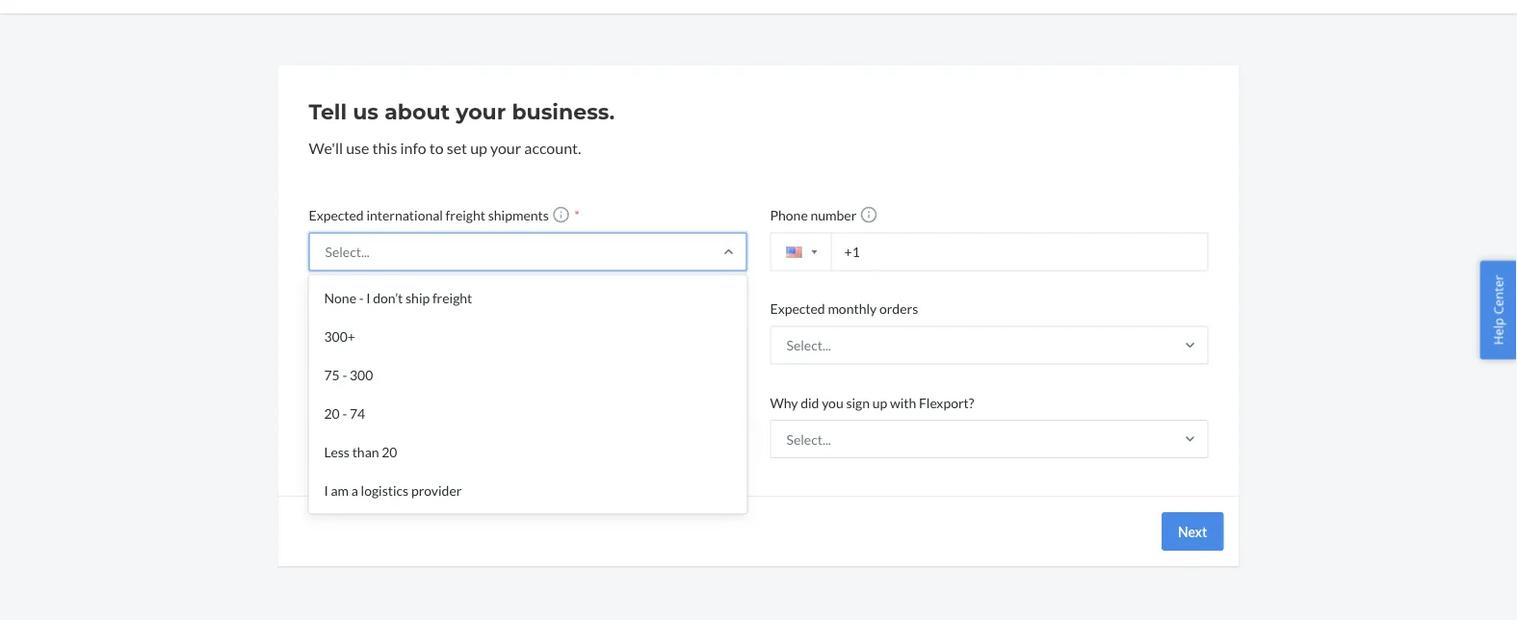 Task type: describe. For each thing, give the bounding box(es) containing it.
us
[[353, 99, 379, 125]]

info
[[400, 138, 426, 157]]

*
[[572, 207, 580, 223]]

less
[[324, 444, 350, 460]]

tell us about your business.
[[309, 99, 615, 125]]

74
[[350, 405, 365, 422]]

phone number
[[770, 207, 857, 223]]

about
[[385, 99, 450, 125]]

0 horizontal spatial i
[[324, 482, 328, 499]]

a
[[351, 482, 358, 499]]

select... for expected
[[786, 337, 831, 353]]

to
[[429, 138, 444, 157]]

than
[[352, 444, 379, 460]]

account.
[[524, 138, 581, 157]]

help center button
[[1480, 261, 1517, 360]]

help
[[1490, 318, 1507, 345]]

why
[[770, 394, 798, 411]]

next button
[[1162, 512, 1224, 551]]

tell
[[309, 99, 347, 125]]

none - i don't ship freight
[[324, 290, 472, 306]]

expected for expected monthly orders
[[770, 300, 825, 317]]

1 vertical spatial freight
[[432, 290, 472, 306]]

don't
[[373, 290, 403, 306]]

i am a logistics provider
[[324, 482, 462, 499]]

center
[[1490, 275, 1507, 315]]

0 vertical spatial your
[[456, 99, 506, 125]]

1 (702) 123-4567 telephone field
[[770, 232, 1208, 271]]

logistics
[[361, 482, 409, 499]]

use
[[346, 138, 369, 157]]

with
[[890, 394, 916, 411]]

select... for why
[[786, 431, 831, 447]]

0 vertical spatial up
[[470, 138, 487, 157]]

you
[[822, 394, 844, 411]]

20 - 74
[[324, 405, 365, 422]]

75
[[324, 367, 340, 383]]

expected for expected international freight shipments
[[309, 207, 364, 223]]

0 vertical spatial i
[[366, 290, 370, 306]]

expected monthly orders
[[770, 300, 918, 317]]

phone
[[770, 207, 808, 223]]



Task type: vqa. For each thing, say whether or not it's contained in the screenshot.
Add Integration
no



Task type: locate. For each thing, give the bounding box(es) containing it.
help center
[[1490, 275, 1507, 345]]

expected down we'll at the top
[[309, 207, 364, 223]]

1 horizontal spatial up
[[872, 394, 887, 411]]

- for 74
[[342, 405, 347, 422]]

0 horizontal spatial 20
[[324, 405, 340, 422]]

select... up none
[[325, 244, 370, 260]]

300
[[350, 367, 373, 383]]

select... down did
[[786, 431, 831, 447]]

2 vertical spatial select...
[[786, 431, 831, 447]]

next
[[1178, 523, 1207, 540]]

0 vertical spatial -
[[359, 290, 364, 306]]

ship
[[406, 290, 430, 306]]

none
[[324, 290, 356, 306]]

1 vertical spatial 20
[[382, 444, 397, 460]]

1 horizontal spatial i
[[366, 290, 370, 306]]

monthly
[[828, 300, 877, 317]]

your up set
[[456, 99, 506, 125]]

- for 300
[[342, 367, 347, 383]]

0 vertical spatial 20
[[324, 405, 340, 422]]

1 vertical spatial expected
[[770, 300, 825, 317]]

your
[[456, 99, 506, 125], [490, 138, 521, 157]]

0 horizontal spatial expected
[[309, 207, 364, 223]]

why did you sign up with flexport?
[[770, 394, 974, 411]]

-
[[359, 290, 364, 306], [342, 367, 347, 383], [342, 405, 347, 422]]

1 horizontal spatial expected
[[770, 300, 825, 317]]

freight left shipments at left top
[[446, 207, 486, 223]]

up
[[470, 138, 487, 157], [872, 394, 887, 411]]

expected international freight shipments
[[309, 207, 549, 223]]

united states: + 1 image
[[812, 250, 817, 254]]

up right set
[[470, 138, 487, 157]]

1 vertical spatial up
[[872, 394, 887, 411]]

1 horizontal spatial 20
[[382, 444, 397, 460]]

expected
[[309, 207, 364, 223], [770, 300, 825, 317]]

select... down expected monthly orders
[[786, 337, 831, 353]]

am
[[331, 482, 349, 499]]

20
[[324, 405, 340, 422], [382, 444, 397, 460]]

shipments
[[488, 207, 549, 223]]

sign
[[846, 394, 870, 411]]

select...
[[325, 244, 370, 260], [786, 337, 831, 353], [786, 431, 831, 447]]

freight
[[446, 207, 486, 223], [432, 290, 472, 306]]

i left don't
[[366, 290, 370, 306]]

1 vertical spatial your
[[490, 138, 521, 157]]

75 - 300
[[324, 367, 373, 383]]

this
[[372, 138, 397, 157]]

up right the sign
[[872, 394, 887, 411]]

300+
[[324, 328, 355, 345]]

less than 20
[[324, 444, 397, 460]]

0 vertical spatial select...
[[325, 244, 370, 260]]

2 vertical spatial -
[[342, 405, 347, 422]]

orders
[[879, 300, 918, 317]]

- right 75
[[342, 367, 347, 383]]

- right none
[[359, 290, 364, 306]]

flexport?
[[919, 394, 974, 411]]

20 left '74'
[[324, 405, 340, 422]]

business.
[[512, 99, 615, 125]]

freight right ship at the left of the page
[[432, 290, 472, 306]]

0 vertical spatial expected
[[309, 207, 364, 223]]

1 vertical spatial i
[[324, 482, 328, 499]]

we'll use this info to set up your account.
[[309, 138, 581, 157]]

- for i
[[359, 290, 364, 306]]

provider
[[411, 482, 462, 499]]

did
[[801, 394, 819, 411]]

your left account.
[[490, 138, 521, 157]]

international
[[366, 207, 443, 223]]

20 right than at bottom
[[382, 444, 397, 460]]

1 vertical spatial -
[[342, 367, 347, 383]]

1 vertical spatial select...
[[786, 337, 831, 353]]

i left am
[[324, 482, 328, 499]]

0 horizontal spatial up
[[470, 138, 487, 157]]

set
[[447, 138, 467, 157]]

0 vertical spatial freight
[[446, 207, 486, 223]]

- left '74'
[[342, 405, 347, 422]]

None text field
[[309, 326, 747, 365]]

i
[[366, 290, 370, 306], [324, 482, 328, 499]]

we'll
[[309, 138, 343, 157]]

number
[[811, 207, 857, 223]]

expected left monthly
[[770, 300, 825, 317]]



